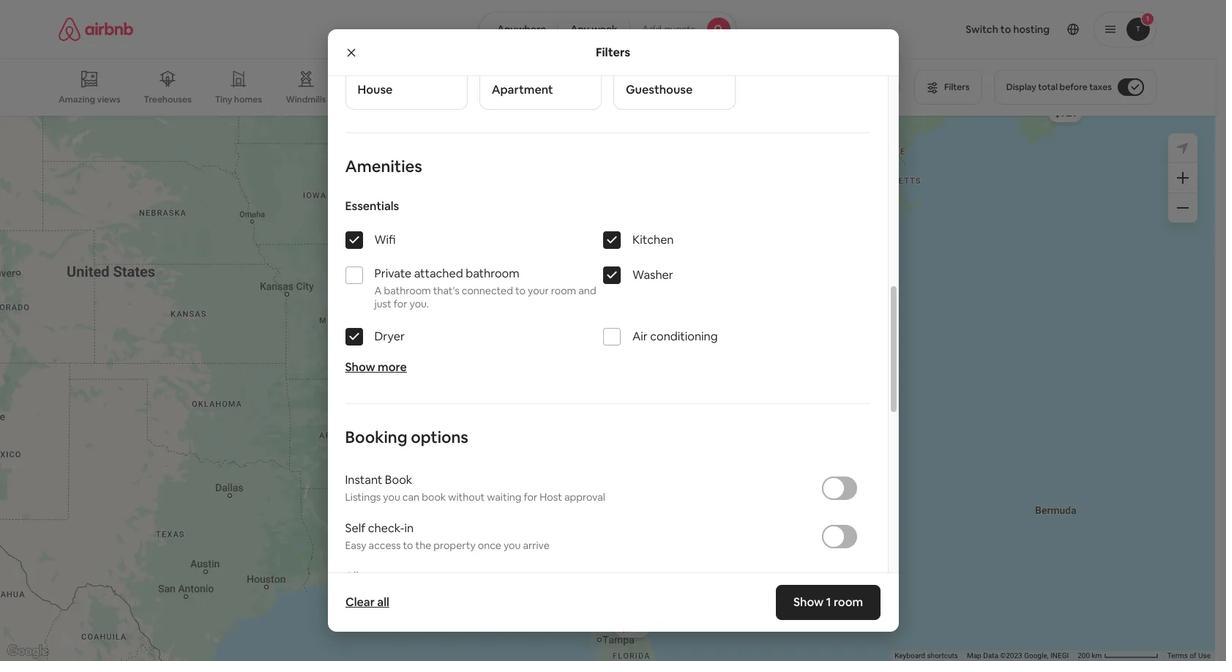 Task type: vqa. For each thing, say whether or not it's contained in the screenshot.
Show
yes



Task type: describe. For each thing, give the bounding box(es) containing it.
amazing views
[[59, 94, 121, 105]]

can
[[403, 491, 420, 504]]

once
[[478, 539, 501, 552]]

host
[[540, 491, 562, 504]]

anywhere
[[497, 23, 546, 36]]

just
[[374, 297, 391, 311]]

profile element
[[754, 0, 1157, 59]]

room inside private attached bathroom a bathroom that's connected to your room and just for you.
[[551, 284, 576, 297]]

washer
[[633, 267, 673, 283]]

show list button
[[563, 561, 652, 596]]

to inside private attached bathroom a bathroom that's connected to your room and just for you.
[[515, 284, 526, 297]]

booking options
[[345, 427, 468, 447]]

©2023
[[1000, 652, 1022, 660]]

show for show list
[[577, 572, 604, 585]]

house button
[[345, 18, 468, 110]]

you inside instant book listings you can book without waiting for host approval
[[383, 491, 400, 504]]

homes
[[234, 94, 262, 105]]

1 vertical spatial $742
[[623, 323, 646, 336]]

$661 button
[[614, 617, 650, 638]]

data
[[983, 652, 998, 660]]

200 km
[[1078, 652, 1104, 660]]

book
[[422, 491, 446, 504]]

yurts
[[359, 94, 381, 105]]

any
[[570, 23, 589, 36]]

1
[[826, 594, 831, 610]]

use
[[1198, 652, 1211, 660]]

$1,021 button
[[654, 329, 697, 350]]

views
[[97, 94, 121, 105]]

allows
[[345, 569, 380, 584]]

booking
[[345, 427, 407, 447]]

any week button
[[558, 12, 630, 47]]

google image
[[4, 642, 52, 661]]

map
[[967, 652, 981, 660]]

instant book listings you can book without waiting for host approval
[[345, 472, 605, 504]]

connected
[[462, 284, 513, 297]]

show list
[[577, 572, 620, 585]]

200 km button
[[1073, 651, 1163, 661]]

anywhere button
[[479, 12, 559, 47]]

show 1 room link
[[776, 585, 881, 620]]

self
[[345, 521, 366, 536]]

and
[[579, 284, 596, 297]]

filters dialog
[[328, 0, 899, 633]]

for inside instant book listings you can book without waiting for host approval
[[524, 491, 537, 504]]

clear
[[345, 594, 374, 610]]

clear all
[[345, 594, 389, 610]]

$721
[[1054, 105, 1077, 119]]

the
[[415, 539, 431, 552]]

arrive
[[523, 539, 550, 552]]

to inside the self check-in easy access to the property once you arrive
[[403, 539, 413, 552]]

terms
[[1168, 652, 1188, 660]]

air conditioning
[[633, 329, 718, 344]]

any week
[[570, 23, 618, 36]]

of
[[1190, 652, 1197, 660]]

guesthouse
[[626, 82, 693, 98]]

display total before taxes button
[[994, 70, 1157, 105]]

options
[[411, 427, 468, 447]]

waiting
[[487, 491, 522, 504]]

keyboard
[[895, 652, 925, 660]]

display
[[1006, 81, 1036, 93]]

200
[[1078, 652, 1090, 660]]

1 horizontal spatial $742 button
[[616, 320, 653, 340]]

in
[[405, 521, 414, 536]]

amenities
[[345, 156, 422, 177]]

1 vertical spatial room
[[834, 594, 863, 610]]

private attached bathroom a bathroom that's connected to your room and just for you.
[[374, 266, 596, 311]]

property
[[434, 539, 476, 552]]

$1,021
[[661, 333, 691, 346]]

instant
[[345, 472, 382, 488]]

add guests
[[642, 23, 696, 36]]



Task type: locate. For each thing, give the bounding box(es) containing it.
room
[[551, 284, 576, 297], [834, 594, 863, 610]]

allows pets
[[345, 569, 407, 584]]

$1,484
[[582, 271, 614, 284], [582, 271, 614, 285]]

windmills
[[286, 94, 326, 105]]

list
[[606, 572, 620, 585]]

0 horizontal spatial $742
[[419, 155, 442, 169]]

$1,602
[[557, 397, 588, 410]]

to left "the"
[[403, 539, 413, 552]]

1 horizontal spatial room
[[834, 594, 863, 610]]

bathroom up the connected
[[466, 266, 520, 281]]

show left more
[[345, 360, 375, 375]]

shortcuts
[[927, 652, 958, 660]]

attached
[[414, 266, 463, 281]]

kitchen
[[633, 232, 674, 248]]

guests
[[664, 23, 696, 36]]

1 horizontal spatial show
[[577, 572, 604, 585]]

without
[[448, 491, 485, 504]]

before
[[1060, 81, 1088, 93]]

mansions
[[480, 94, 519, 105]]

terms of use link
[[1168, 652, 1211, 660]]

amazing
[[59, 94, 95, 105]]

show left 1
[[794, 594, 824, 610]]

$1,484 button
[[576, 268, 621, 288], [576, 268, 621, 288]]

air
[[633, 329, 648, 344]]

1 horizontal spatial to
[[515, 284, 526, 297]]

0 horizontal spatial for
[[394, 297, 407, 311]]

room right 1
[[834, 594, 863, 610]]

$742 button
[[412, 152, 449, 172], [616, 320, 653, 340]]

1 horizontal spatial $742
[[623, 323, 646, 336]]

dryer
[[374, 329, 405, 344]]

for right just
[[394, 297, 407, 311]]

show
[[345, 360, 375, 375], [577, 572, 604, 585], [794, 594, 824, 610]]

check-
[[368, 521, 405, 536]]

$1,602 $1,484
[[557, 271, 614, 410]]

beachfront
[[672, 94, 718, 105]]

0 vertical spatial room
[[551, 284, 576, 297]]

for inside private attached bathroom a bathroom that's connected to your room and just for you.
[[394, 297, 407, 311]]

tiny
[[215, 94, 232, 105]]

you down book
[[383, 491, 400, 504]]

none search field containing anywhere
[[479, 12, 737, 47]]

1 vertical spatial $742 button
[[616, 320, 653, 340]]

group
[[59, 59, 906, 116]]

treehouses
[[144, 94, 192, 105]]

add
[[642, 23, 662, 36]]

all
[[377, 594, 389, 610]]

inegi
[[1051, 652, 1069, 660]]

guesthouse button
[[613, 18, 736, 110]]

more
[[378, 360, 407, 375]]

zoom out image
[[1177, 202, 1189, 214]]

$1,602 button
[[550, 393, 595, 414]]

your
[[528, 284, 549, 297]]

you
[[383, 491, 400, 504], [504, 539, 521, 552]]

approval
[[564, 491, 605, 504]]

conditioning
[[650, 329, 718, 344]]

tiny homes
[[215, 94, 262, 105]]

keyboard shortcuts button
[[895, 651, 958, 661]]

listings
[[345, 491, 381, 504]]

display total before taxes
[[1006, 81, 1112, 93]]

apartment button
[[479, 18, 602, 110]]

show inside show list button
[[577, 572, 604, 585]]

1 horizontal spatial bathroom
[[466, 266, 520, 281]]

essentials
[[345, 199, 399, 214]]

0 vertical spatial to
[[515, 284, 526, 297]]

0 horizontal spatial to
[[403, 539, 413, 552]]

google,
[[1024, 652, 1049, 660]]

to
[[515, 284, 526, 297], [403, 539, 413, 552]]

house
[[358, 82, 393, 98]]

map data ©2023 google, inegi
[[967, 652, 1069, 660]]

show for show 1 room
[[794, 594, 824, 610]]

0 vertical spatial $742 button
[[412, 152, 449, 172]]

1 vertical spatial to
[[403, 539, 413, 552]]

show left list
[[577, 572, 604, 585]]

0 vertical spatial you
[[383, 491, 400, 504]]

1 horizontal spatial for
[[524, 491, 537, 504]]

0 vertical spatial $742
[[419, 155, 442, 169]]

show for show more
[[345, 360, 375, 375]]

taxes
[[1089, 81, 1112, 93]]

a
[[374, 284, 382, 297]]

bathroom
[[466, 266, 520, 281], [384, 284, 431, 297]]

show 1 room
[[794, 594, 863, 610]]

0 horizontal spatial bathroom
[[384, 284, 431, 297]]

0 horizontal spatial you
[[383, 491, 400, 504]]

$721 button
[[1048, 102, 1083, 122]]

week
[[592, 23, 618, 36]]

for left host
[[524, 491, 537, 504]]

to left your
[[515, 284, 526, 297]]

0 vertical spatial bathroom
[[466, 266, 520, 281]]

you inside the self check-in easy access to the property once you arrive
[[504, 539, 521, 552]]

None search field
[[479, 12, 737, 47]]

filters
[[596, 44, 630, 60]]

$1,484 inside $1,602 $1,484
[[582, 271, 614, 284]]

terms of use
[[1168, 652, 1211, 660]]

add guests button
[[629, 12, 737, 47]]

0 horizontal spatial $742 button
[[412, 152, 449, 172]]

1 horizontal spatial you
[[504, 539, 521, 552]]

book
[[385, 472, 412, 488]]

2 horizontal spatial show
[[794, 594, 824, 610]]

1 vertical spatial show
[[577, 572, 604, 585]]

you right once
[[504, 539, 521, 552]]

1 vertical spatial you
[[504, 539, 521, 552]]

group containing amazing views
[[59, 59, 906, 116]]

$661
[[621, 621, 644, 634]]

bathroom down private in the left top of the page
[[384, 284, 431, 297]]

0 horizontal spatial show
[[345, 360, 375, 375]]

pets
[[383, 569, 407, 584]]

wifi
[[374, 232, 396, 248]]

0 vertical spatial for
[[394, 297, 407, 311]]

room left and at the left top of the page
[[551, 284, 576, 297]]

omg!
[[616, 94, 640, 105]]

google map
showing 107 stays. region
[[0, 102, 1215, 661]]

that's
[[433, 284, 460, 297]]

apartment
[[492, 82, 553, 98]]

1 vertical spatial bathroom
[[384, 284, 431, 297]]

show more button
[[345, 360, 407, 375]]

2 vertical spatial show
[[794, 594, 824, 610]]

0 horizontal spatial room
[[551, 284, 576, 297]]

0 vertical spatial show
[[345, 360, 375, 375]]

clear all button
[[338, 588, 396, 617]]

private
[[374, 266, 412, 281]]

zoom in image
[[1177, 172, 1189, 184]]

access
[[369, 539, 401, 552]]

self check-in easy access to the property once you arrive
[[345, 521, 550, 552]]

1 vertical spatial for
[[524, 491, 537, 504]]

show inside show 1 room link
[[794, 594, 824, 610]]



